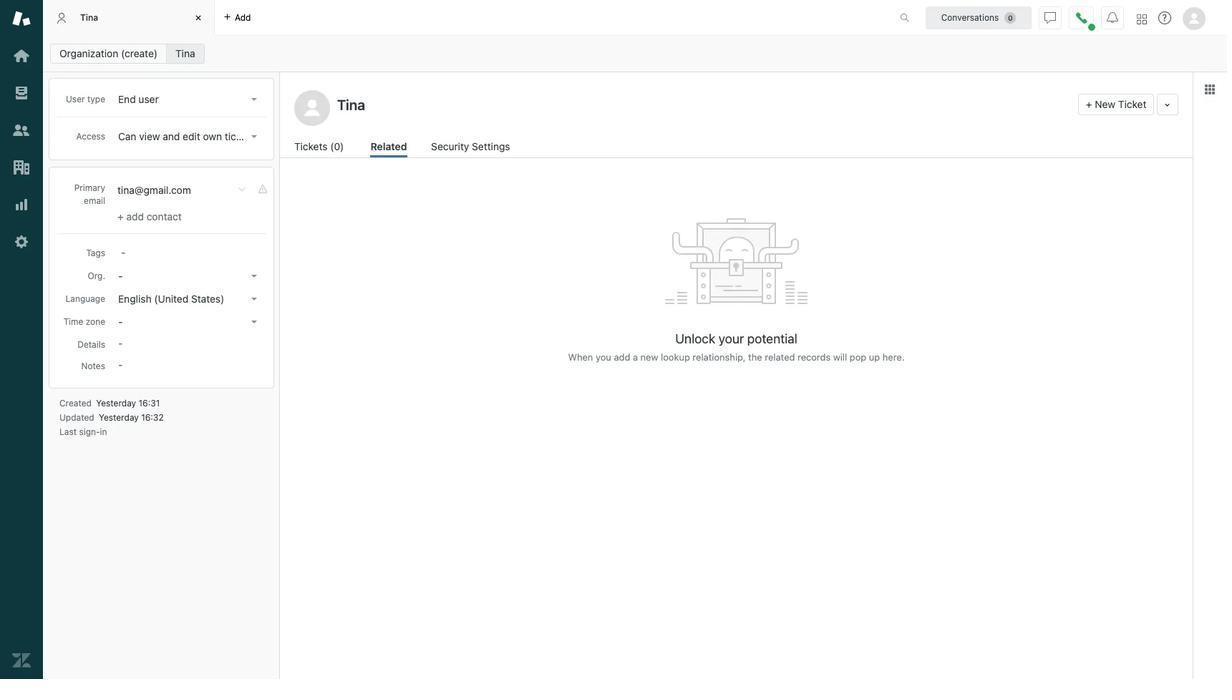 Task type: locate. For each thing, give the bounding box(es) containing it.
organization (create)
[[59, 47, 158, 59]]

add right the close icon
[[235, 12, 251, 23]]

0 horizontal spatial +
[[117, 210, 124, 223]]

2 - button from the top
[[114, 312, 263, 332]]

1 vertical spatial - button
[[114, 312, 263, 332]]

customers image
[[12, 121, 31, 140]]

1 horizontal spatial add
[[235, 12, 251, 23]]

main element
[[0, 0, 43, 679]]

0 vertical spatial +
[[1086, 98, 1092, 110]]

yesterday
[[96, 398, 136, 409], [99, 412, 139, 423]]

1 vertical spatial -
[[118, 316, 123, 328]]

1 vertical spatial arrow down image
[[251, 275, 257, 278]]

apps image
[[1204, 84, 1216, 95]]

tickets
[[225, 130, 255, 142]]

3 arrow down image from the top
[[251, 321, 257, 324]]

organization
[[59, 47, 118, 59]]

arrow down image up tickets at the left top of page
[[251, 98, 257, 101]]

1 - from the top
[[118, 270, 123, 282]]

1 vertical spatial +
[[117, 210, 124, 223]]

user type
[[66, 94, 105, 105]]

arrow down image for user
[[251, 98, 257, 101]]

1 - button from the top
[[114, 266, 263, 286]]

2 arrow down image from the top
[[251, 298, 257, 301]]

arrow down image inside can view and edit own tickets only button
[[251, 135, 257, 138]]

tina@gmail.com
[[117, 184, 191, 196]]

arrow down image left 'only'
[[251, 135, 257, 138]]

end
[[118, 93, 136, 105]]

add inside the add dropdown button
[[235, 12, 251, 23]]

+ down tina@gmail.com
[[117, 210, 124, 223]]

1 vertical spatial arrow down image
[[251, 298, 257, 301]]

tickets (0)
[[294, 140, 344, 152]]

organization (create) button
[[50, 44, 167, 64]]

1 arrow down image from the top
[[251, 98, 257, 101]]

0 vertical spatial - button
[[114, 266, 263, 286]]

-
[[118, 270, 123, 282], [118, 316, 123, 328]]

tina down the close icon
[[175, 47, 195, 59]]

up
[[869, 351, 880, 363]]

add inside unlock your potential when you add a new lookup relationship, the related records will pop up here.
[[614, 351, 630, 363]]

notes
[[81, 361, 105, 372]]

english (united states) button
[[114, 289, 263, 309]]

here.
[[883, 351, 905, 363]]

user
[[138, 93, 159, 105]]

button displays agent's chat status as invisible. image
[[1044, 12, 1056, 23]]

states)
[[191, 293, 224, 305]]

0 horizontal spatial add
[[126, 210, 144, 223]]

tina inside "secondary" element
[[175, 47, 195, 59]]

arrow down image inside the english (united states) button
[[251, 298, 257, 301]]

2 vertical spatial add
[[614, 351, 630, 363]]

add
[[235, 12, 251, 23], [126, 210, 144, 223], [614, 351, 630, 363]]

tina
[[80, 12, 98, 23], [175, 47, 195, 59]]

arrow down image
[[251, 135, 257, 138], [251, 275, 257, 278]]

2 arrow down image from the top
[[251, 275, 257, 278]]

2 - from the top
[[118, 316, 123, 328]]

conversations button
[[926, 6, 1032, 29]]

new
[[640, 351, 658, 363]]

and
[[163, 130, 180, 142]]

- button down the english (united states) button
[[114, 312, 263, 332]]

- for org.
[[118, 270, 123, 282]]

tina up organization
[[80, 12, 98, 23]]

- right org.
[[118, 270, 123, 282]]

add left contact
[[126, 210, 144, 223]]

created yesterday 16:31 updated yesterday 16:32 last sign-in
[[59, 398, 164, 437]]

primary
[[74, 183, 105, 193]]

type
[[87, 94, 105, 105]]

- button up the english (united states) button
[[114, 266, 263, 286]]

16:32
[[141, 412, 164, 423]]

add left a
[[614, 351, 630, 363]]

0 horizontal spatial tina
[[80, 12, 98, 23]]

0 vertical spatial tina
[[80, 12, 98, 23]]

close image
[[191, 11, 205, 25]]

related
[[370, 140, 407, 152]]

admin image
[[12, 233, 31, 251]]

security settings
[[431, 140, 510, 152]]

+ for + new ticket
[[1086, 98, 1092, 110]]

arrow down image inside - button
[[251, 275, 257, 278]]

1 horizontal spatial tina
[[175, 47, 195, 59]]

- field
[[115, 244, 263, 260]]

english
[[118, 293, 151, 305]]

arrow down image down the english (united states) button
[[251, 321, 257, 324]]

2 vertical spatial arrow down image
[[251, 321, 257, 324]]

tina link
[[166, 44, 204, 64]]

None text field
[[333, 94, 1072, 115]]

+ new ticket button
[[1078, 94, 1154, 115]]

org.
[[88, 271, 105, 281]]

2 horizontal spatial add
[[614, 351, 630, 363]]

end user button
[[114, 89, 263, 110]]

you
[[596, 351, 611, 363]]

0 vertical spatial arrow down image
[[251, 98, 257, 101]]

tickets (0) link
[[294, 139, 346, 157]]

- button
[[114, 266, 263, 286], [114, 312, 263, 332]]

+
[[1086, 98, 1092, 110], [117, 210, 124, 223]]

security
[[431, 140, 469, 152]]

zendesk image
[[12, 651, 31, 670]]

arrow down image down the - "field"
[[251, 275, 257, 278]]

1 arrow down image from the top
[[251, 135, 257, 138]]

0 vertical spatial -
[[118, 270, 123, 282]]

conversations
[[941, 12, 999, 23]]

arrow down image for can view and edit own tickets only
[[251, 135, 257, 138]]

zendesk products image
[[1137, 14, 1147, 24]]

1 vertical spatial add
[[126, 210, 144, 223]]

0 vertical spatial add
[[235, 12, 251, 23]]

0 vertical spatial arrow down image
[[251, 135, 257, 138]]

1 vertical spatial tina
[[175, 47, 195, 59]]

own
[[203, 130, 222, 142]]

access
[[76, 131, 105, 142]]

arrow down image right states)
[[251, 298, 257, 301]]

organizations image
[[12, 158, 31, 177]]

arrow down image inside end user button
[[251, 98, 257, 101]]

relationship,
[[693, 351, 746, 363]]

arrow down image
[[251, 98, 257, 101], [251, 298, 257, 301], [251, 321, 257, 324]]

(create)
[[121, 47, 158, 59]]

user
[[66, 94, 85, 105]]

- right zone
[[118, 316, 123, 328]]

settings
[[472, 140, 510, 152]]

+ inside + new ticket button
[[1086, 98, 1092, 110]]

+ left new
[[1086, 98, 1092, 110]]

1 horizontal spatial +
[[1086, 98, 1092, 110]]

can view and edit own tickets only button
[[114, 127, 277, 147]]



Task type: vqa. For each thing, say whether or not it's contained in the screenshot.
Miso: to the bottom
no



Task type: describe. For each thing, give the bounding box(es) containing it.
+ add contact
[[117, 210, 182, 223]]

arrow down image for -
[[251, 275, 257, 278]]

last
[[59, 427, 77, 437]]

potential
[[747, 331, 797, 346]]

time zone
[[63, 316, 105, 327]]

tags
[[86, 248, 105, 258]]

details
[[77, 339, 105, 350]]

security settings link
[[431, 139, 514, 157]]

tabs tab list
[[43, 0, 885, 36]]

arrow down image for (united
[[251, 298, 257, 301]]

the
[[748, 351, 762, 363]]

only
[[258, 130, 277, 142]]

related link
[[370, 139, 407, 157]]

can
[[118, 130, 136, 142]]

zone
[[86, 316, 105, 327]]

language
[[65, 294, 105, 304]]

view
[[139, 130, 160, 142]]

(united
[[154, 293, 188, 305]]

zendesk support image
[[12, 9, 31, 28]]

get started image
[[12, 47, 31, 65]]

tina inside tab
[[80, 12, 98, 23]]

edit
[[183, 130, 200, 142]]

primary email
[[74, 183, 105, 206]]

- button for time zone
[[114, 312, 263, 332]]

get help image
[[1158, 11, 1171, 24]]

will
[[833, 351, 847, 363]]

contact
[[147, 210, 182, 223]]

updated
[[59, 412, 94, 423]]

your
[[719, 331, 744, 346]]

time
[[63, 316, 83, 327]]

- button for org.
[[114, 266, 263, 286]]

pop
[[850, 351, 866, 363]]

email
[[84, 195, 105, 206]]

16:31
[[138, 398, 160, 409]]

reporting image
[[12, 195, 31, 214]]

created
[[59, 398, 92, 409]]

sign-
[[79, 427, 100, 437]]

notifications image
[[1107, 12, 1118, 23]]

+ new ticket
[[1086, 98, 1146, 110]]

(0)
[[330, 140, 344, 152]]

can view and edit own tickets only
[[118, 130, 277, 142]]

tickets
[[294, 140, 328, 152]]

views image
[[12, 84, 31, 102]]

add button
[[215, 0, 259, 35]]

secondary element
[[43, 39, 1227, 68]]

+ for + add contact
[[117, 210, 124, 223]]

lookup
[[661, 351, 690, 363]]

when
[[568, 351, 593, 363]]

english (united states)
[[118, 293, 224, 305]]

1 vertical spatial yesterday
[[99, 412, 139, 423]]

unlock your potential when you add a new lookup relationship, the related records will pop up here.
[[568, 331, 905, 363]]

related
[[765, 351, 795, 363]]

records
[[798, 351, 831, 363]]

ticket
[[1118, 98, 1146, 110]]

end user
[[118, 93, 159, 105]]

a
[[633, 351, 638, 363]]

new
[[1095, 98, 1115, 110]]

- for time zone
[[118, 316, 123, 328]]

in
[[100, 427, 107, 437]]

unlock
[[675, 331, 715, 346]]

0 vertical spatial yesterday
[[96, 398, 136, 409]]

tina tab
[[43, 0, 215, 36]]



